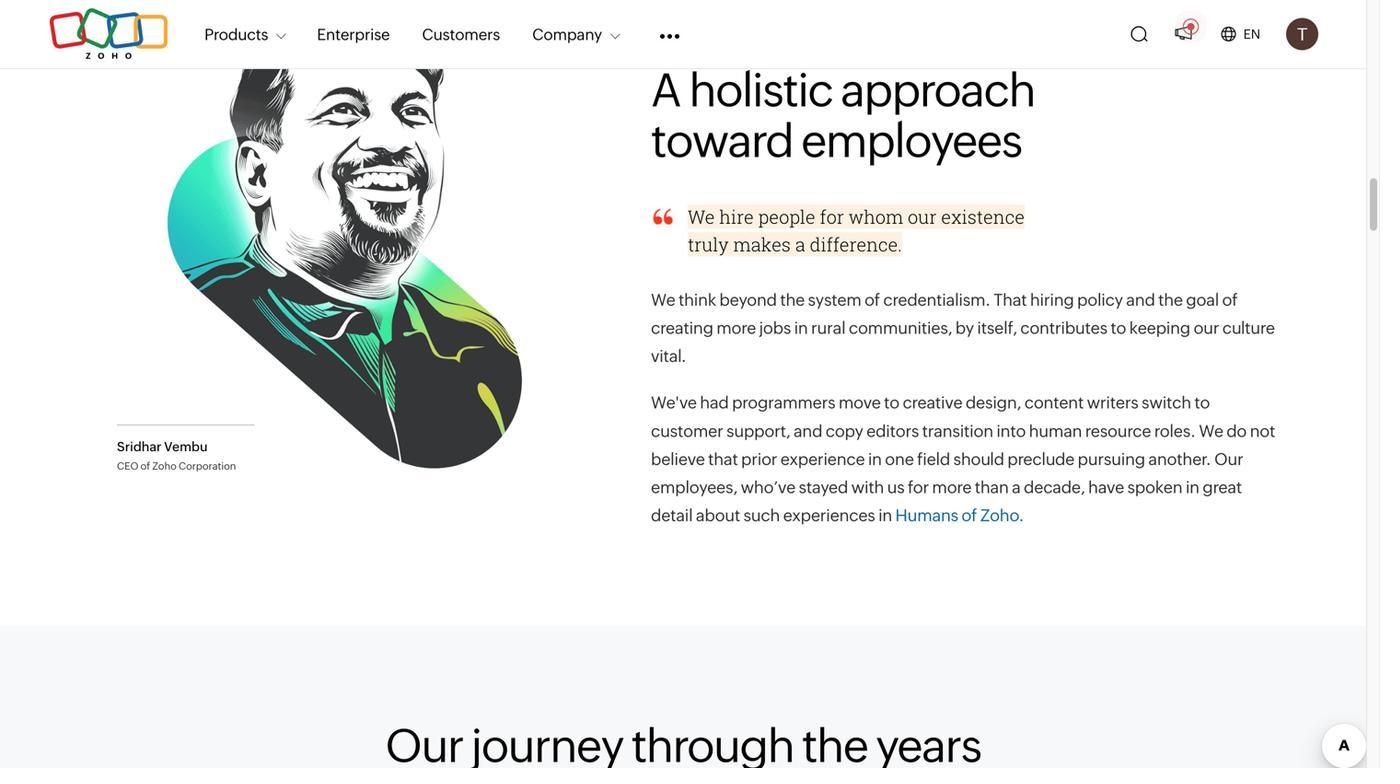Task type: vqa. For each thing, say whether or not it's contained in the screenshot.
View corresponding to QEngine
no



Task type: locate. For each thing, give the bounding box(es) containing it.
of right goal
[[1223, 291, 1238, 309]]

1 horizontal spatial the
[[1159, 291, 1183, 309]]

human
[[1029, 422, 1083, 441]]

of
[[865, 291, 880, 309], [1223, 291, 1238, 309], [141, 460, 150, 472], [962, 506, 977, 525]]

the up jobs
[[780, 291, 805, 309]]

1 vertical spatial more
[[932, 478, 972, 497]]

jobs
[[759, 319, 791, 338]]

our down goal
[[1194, 319, 1220, 338]]

our right whom
[[908, 204, 937, 229]]

1 horizontal spatial a
[[1012, 478, 1021, 497]]

products
[[204, 25, 268, 43]]

more inside we've had programmers move to creative design, content writers switch to customer support, and copy editors transition into human resource roles. we do not believe that prior experience in one field should preclude pursuing another. our employees, who've stayed with us for more than a decade, have spoken in great detail about such experiences in
[[932, 478, 972, 497]]

the up keeping
[[1159, 291, 1183, 309]]

we've had programmers move to creative design, content writers switch to customer support, and copy editors transition into human resource roles. we do not believe that prior experience in one field should preclude pursuing another. our employees, who've stayed with us for more than a decade, have spoken in great detail about such experiences in
[[651, 394, 1276, 525]]

the
[[780, 291, 805, 309], [1159, 291, 1183, 309]]

1 horizontal spatial and
[[1127, 291, 1156, 309]]

for up difference.
[[820, 204, 844, 229]]

keeping
[[1130, 319, 1191, 338]]

in
[[794, 319, 808, 338], [868, 450, 882, 469], [1186, 478, 1200, 497], [879, 506, 893, 525]]

to up editors
[[884, 394, 900, 412]]

we inside we think beyond the system of credentialism. that hiring policy and the goal of creating more jobs in rural communities, by itself, contributes to keeping our culture vital.
[[651, 291, 676, 309]]

move
[[839, 394, 881, 412]]

1 vertical spatial our
[[1194, 319, 1220, 338]]

0 vertical spatial a
[[796, 232, 806, 256]]

more
[[717, 319, 756, 338], [932, 478, 972, 497]]

into
[[997, 422, 1026, 441]]

we inside we hire people for whom our existence truly makes a difference.
[[688, 204, 715, 229]]

a inside we hire people for whom our existence truly makes a difference.
[[796, 232, 806, 256]]

credentialism.
[[884, 291, 991, 309]]

a down people
[[796, 232, 806, 256]]

2 vertical spatial we
[[1199, 422, 1224, 441]]

1 vertical spatial a
[[1012, 478, 1021, 497]]

a right than
[[1012, 478, 1021, 497]]

2 horizontal spatial we
[[1199, 422, 1224, 441]]

with
[[852, 478, 884, 497]]

prior
[[741, 450, 778, 469]]

editors
[[867, 422, 919, 441]]

1 horizontal spatial our
[[1194, 319, 1220, 338]]

our
[[908, 204, 937, 229], [1194, 319, 1220, 338]]

0 vertical spatial we
[[688, 204, 715, 229]]

1 vertical spatial for
[[908, 478, 929, 497]]

1 vertical spatial we
[[651, 291, 676, 309]]

and
[[1127, 291, 1156, 309], [794, 422, 823, 441]]

1 horizontal spatial we
[[688, 204, 715, 229]]

0 horizontal spatial we
[[651, 291, 676, 309]]

0 vertical spatial and
[[1127, 291, 1156, 309]]

a
[[796, 232, 806, 256], [1012, 478, 1021, 497]]

1 horizontal spatial more
[[932, 478, 972, 497]]

more inside we think beyond the system of credentialism. that hiring policy and the goal of creating more jobs in rural communities, by itself, contributes to keeping our culture vital.
[[717, 319, 756, 338]]

in right jobs
[[794, 319, 808, 338]]

hiring
[[1031, 291, 1074, 309]]

experiences
[[783, 506, 876, 525]]

of right system
[[865, 291, 880, 309]]

that
[[708, 450, 738, 469]]

switch
[[1142, 394, 1192, 412]]

in inside we think beyond the system of credentialism. that hiring policy and the goal of creating more jobs in rural communities, by itself, contributes to keeping our culture vital.
[[794, 319, 808, 338]]

0 vertical spatial our
[[908, 204, 937, 229]]

to right switch at the right
[[1195, 394, 1210, 412]]

and up experience
[[794, 422, 823, 441]]

transition
[[923, 422, 994, 441]]

writers
[[1087, 394, 1139, 412]]

creating
[[651, 319, 714, 338]]

communities,
[[849, 319, 953, 338]]

corporation
[[179, 460, 236, 472]]

of left zoho.
[[962, 506, 977, 525]]

1 horizontal spatial to
[[1111, 319, 1127, 338]]

programmers
[[732, 394, 836, 412]]

we up truly
[[688, 204, 715, 229]]

to down policy
[[1111, 319, 1127, 338]]

truly
[[688, 232, 729, 256]]

more up humans of zoho.
[[932, 478, 972, 497]]

employees,
[[651, 478, 738, 497]]

we think beyond the system of credentialism. that hiring policy and the goal of creating more jobs in rural communities, by itself, contributes to keeping our culture vital.
[[651, 291, 1275, 366]]

we
[[688, 204, 715, 229], [651, 291, 676, 309], [1199, 422, 1224, 441]]

roles.
[[1155, 422, 1196, 441]]

0 horizontal spatial and
[[794, 422, 823, 441]]

0 horizontal spatial a
[[796, 232, 806, 256]]

our
[[1215, 450, 1244, 469]]

creative
[[903, 394, 963, 412]]

a inside we've had programmers move to creative design, content writers switch to customer support, and copy editors transition into human resource roles. we do not believe that prior experience in one field should preclude pursuing another. our employees, who've stayed with us for more than a decade, have spoken in great detail about such experiences in
[[1012, 478, 1021, 497]]

we left do
[[1199, 422, 1224, 441]]

0 horizontal spatial more
[[717, 319, 756, 338]]

0 horizontal spatial our
[[908, 204, 937, 229]]

enterprise link
[[317, 14, 390, 54]]

sridhar
[[117, 439, 162, 454]]

1 vertical spatial and
[[794, 422, 823, 441]]

0 vertical spatial more
[[717, 319, 756, 338]]

about
[[696, 506, 741, 525]]

0 horizontal spatial the
[[780, 291, 805, 309]]

stayed
[[799, 478, 848, 497]]

for
[[820, 204, 844, 229], [908, 478, 929, 497]]

system
[[808, 291, 862, 309]]

of right ceo on the bottom left of the page
[[141, 460, 150, 472]]

we inside we've had programmers move to creative design, content writers switch to customer support, and copy editors transition into human resource roles. we do not believe that prior experience in one field should preclude pursuing another. our employees, who've stayed with us for more than a decade, have spoken in great detail about such experiences in
[[1199, 422, 1224, 441]]

0 horizontal spatial for
[[820, 204, 844, 229]]

we've
[[651, 394, 697, 412]]

by
[[956, 319, 974, 338]]

1 horizontal spatial for
[[908, 478, 929, 497]]

detail
[[651, 506, 693, 525]]

and inside we've had programmers move to creative design, content writers switch to customer support, and copy editors transition into human resource roles. we do not believe that prior experience in one field should preclude pursuing another. our employees, who've stayed with us for more than a decade, have spoken in great detail about such experiences in
[[794, 422, 823, 441]]

for right us
[[908, 478, 929, 497]]

such
[[744, 506, 780, 525]]

hire
[[720, 204, 754, 229]]

and inside we think beyond the system of credentialism. that hiring policy and the goal of creating more jobs in rural communities, by itself, contributes to keeping our culture vital.
[[1127, 291, 1156, 309]]

than
[[975, 478, 1009, 497]]

enterprise
[[317, 25, 390, 43]]

not
[[1250, 422, 1276, 441]]

experience
[[781, 450, 865, 469]]

0 vertical spatial for
[[820, 204, 844, 229]]

in down us
[[879, 506, 893, 525]]

employees
[[801, 114, 1022, 167]]

2 the from the left
[[1159, 291, 1183, 309]]

we up creating
[[651, 291, 676, 309]]

to
[[1111, 319, 1127, 338], [884, 394, 900, 412], [1195, 394, 1210, 412]]

and up keeping
[[1127, 291, 1156, 309]]

in left great
[[1186, 478, 1200, 497]]

rural
[[811, 319, 846, 338]]

more down beyond
[[717, 319, 756, 338]]



Task type: describe. For each thing, give the bounding box(es) containing it.
company
[[532, 25, 602, 43]]

makes
[[734, 232, 791, 256]]

policy
[[1078, 291, 1124, 309]]

humans of zoho. link
[[896, 506, 1024, 525]]

culture
[[1223, 319, 1275, 338]]

existence
[[942, 204, 1025, 229]]

copy
[[826, 422, 864, 441]]

our inside we think beyond the system of credentialism. that hiring policy and the goal of creating more jobs in rural communities, by itself, contributes to keeping our culture vital.
[[1194, 319, 1220, 338]]

1 the from the left
[[780, 291, 805, 309]]

we hire people for whom our existence truly makes a difference.
[[688, 204, 1025, 256]]

beyond
[[720, 291, 777, 309]]

that
[[994, 291, 1027, 309]]

for inside we've had programmers move to creative design, content writers switch to customer support, and copy editors transition into human resource roles. we do not believe that prior experience in one field should preclude pursuing another. our employees, who've stayed with us for more than a decade, have spoken in great detail about such experiences in
[[908, 478, 929, 497]]

in left one at the right bottom
[[868, 450, 882, 469]]

humans of zoho.
[[896, 506, 1024, 525]]

believe
[[651, 450, 705, 469]]

content
[[1025, 394, 1084, 412]]

vembu
[[164, 439, 208, 454]]

difference.
[[810, 232, 903, 256]]

terry turtle image
[[1287, 18, 1319, 50]]

support,
[[727, 422, 791, 441]]

whom
[[849, 204, 904, 229]]

toward
[[651, 114, 793, 167]]

design,
[[966, 394, 1022, 412]]

one
[[885, 450, 914, 469]]

customers
[[422, 25, 500, 43]]

think
[[679, 291, 717, 309]]

we for we hire people for whom our existence truly makes a difference.
[[688, 204, 715, 229]]

itself,
[[978, 319, 1018, 338]]

of inside the sridhar vembu ceo of zoho corporation
[[141, 460, 150, 472]]

pursuing
[[1078, 450, 1146, 469]]

0 horizontal spatial to
[[884, 394, 900, 412]]

do
[[1227, 422, 1247, 441]]

another.
[[1149, 450, 1212, 469]]

decade,
[[1024, 478, 1086, 497]]

ceo
[[117, 460, 138, 472]]

field
[[917, 450, 951, 469]]

our inside we hire people for whom our existence truly makes a difference.
[[908, 204, 937, 229]]

had
[[700, 394, 729, 412]]

for inside we hire people for whom our existence truly makes a difference.
[[820, 204, 844, 229]]

vital.
[[651, 347, 687, 366]]

en
[[1244, 27, 1261, 41]]

holistic
[[689, 64, 833, 116]]

approach
[[841, 64, 1035, 116]]

zoho
[[152, 460, 177, 472]]

spoken
[[1128, 478, 1183, 497]]

sridhar vembu ceo of zoho corporation
[[117, 439, 236, 472]]

customer
[[651, 422, 724, 441]]

resource
[[1086, 422, 1152, 441]]

who've
[[741, 478, 796, 497]]

should
[[954, 450, 1005, 469]]

great
[[1203, 478, 1242, 497]]

have
[[1089, 478, 1125, 497]]

people
[[759, 204, 816, 229]]

we for we think beyond the system of credentialism. that hiring policy and the goal of creating more jobs in rural communities, by itself, contributes to keeping our culture vital.
[[651, 291, 676, 309]]

zoho.
[[981, 506, 1024, 525]]

us
[[888, 478, 905, 497]]

to inside we think beyond the system of credentialism. that hiring policy and the goal of creating more jobs in rural communities, by itself, contributes to keeping our culture vital.
[[1111, 319, 1127, 338]]

contributes
[[1021, 319, 1108, 338]]

goal
[[1187, 291, 1219, 309]]

customers link
[[422, 14, 500, 54]]

a holistic approach toward employees
[[651, 64, 1035, 167]]

humans
[[896, 506, 959, 525]]

preclude
[[1008, 450, 1075, 469]]

2 horizontal spatial to
[[1195, 394, 1210, 412]]

a
[[651, 64, 681, 116]]



